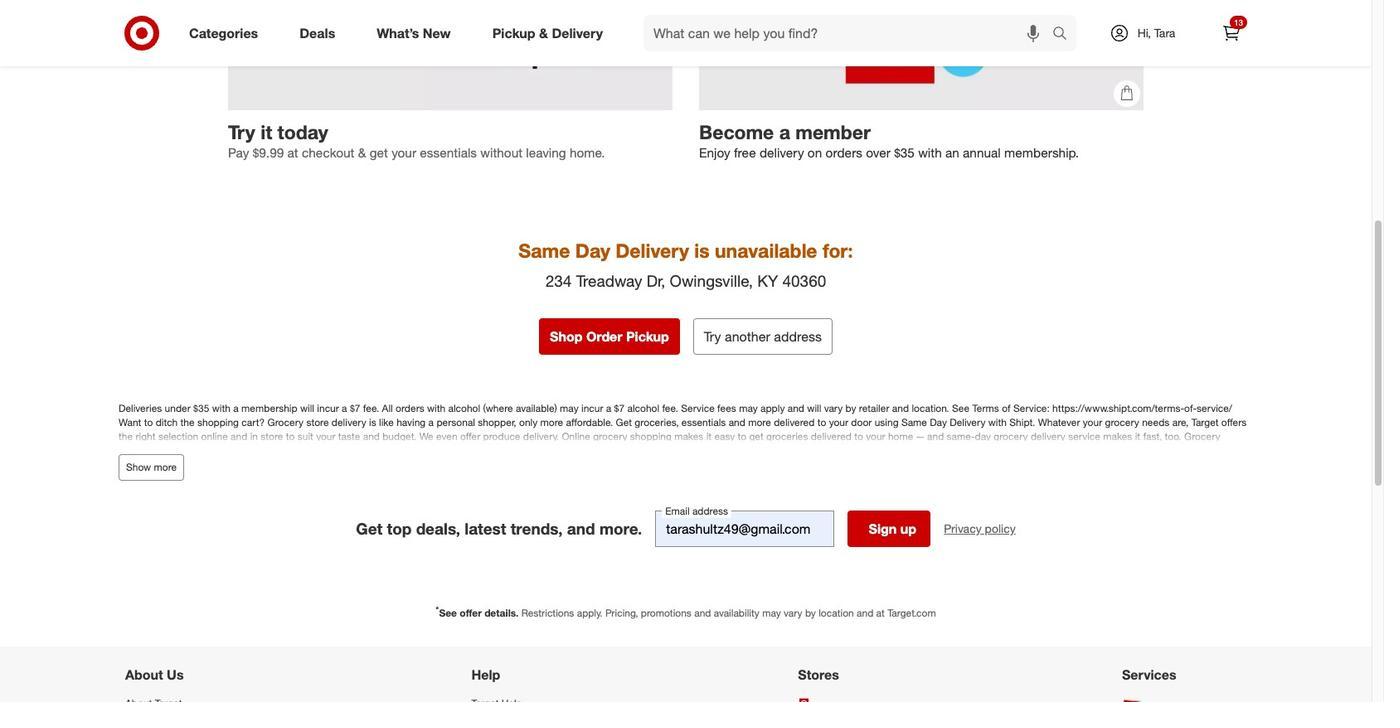 Task type: locate. For each thing, give the bounding box(es) containing it.
234 treadway dr, owingsville, ky 40360
[[546, 271, 827, 290]]

day down even
[[434, 445, 451, 457]]

0 horizontal spatial makes
[[675, 431, 704, 443]]

shopping.
[[1042, 445, 1085, 457]]

same up —
[[902, 417, 927, 429]]

$35 inside deliveries under $35 with a membership will incur a $7 fee. all orders with alcohol (where available) may incur a $7 alcohol fee. service fees may apply and will vary by retailer and location. see terms of service: https://www.shipt.com/terms-of-service/ want to ditch the shopping cart? grocery store delivery is like having a personal shopper, only more affordable. get groceries, essentials and more delivered to your door using same day delivery with shipt. whatever your grocery needs are, target offers the right selection online and in store to suit your taste and budget. we even offer produce delivery. online grocery shopping makes it easy to get groceries delivered to your home — and same-day grocery delivery service makes it fast, too. grocery delivery is an easy and convenient way to save time and energy. same day delivery is ideal for busy moms and dads and others with demanding schedules. it's also a great option for those who simply dislike shopping. whatever your needs, we have a grocery delivery service for you.
[[193, 402, 209, 415]]

sign
[[869, 521, 897, 538]]

0 horizontal spatial $7
[[350, 402, 360, 415]]

and left in
[[231, 431, 247, 443]]

what's
[[377, 25, 419, 41]]

for down delivery. on the left bottom
[[526, 445, 538, 457]]

hi,
[[1138, 26, 1151, 40]]

shopping down groceries,
[[630, 431, 672, 443]]

and
[[788, 402, 805, 415], [892, 402, 909, 415], [729, 417, 746, 429], [231, 431, 247, 443], [363, 431, 380, 443], [928, 431, 944, 443], [203, 445, 220, 457], [351, 445, 368, 457], [595, 445, 612, 457], [640, 445, 656, 457], [567, 519, 595, 539], [695, 607, 711, 620], [857, 607, 874, 620]]

1 vertical spatial pickup
[[626, 329, 669, 345]]

1 vertical spatial service
[[193, 459, 225, 472]]

member
[[796, 121, 871, 144]]

those
[[931, 445, 955, 457]]

shop order pickup link
[[539, 319, 680, 355]]

try inside button
[[704, 329, 721, 345]]

0 vertical spatial pickup
[[492, 25, 536, 41]]

your up save
[[316, 431, 336, 443]]

1 horizontal spatial fee.
[[662, 402, 679, 415]]

2 vertical spatial day
[[434, 445, 451, 457]]

at inside try it today pay $9.99 at checkout & get your essentials without leaving home.
[[287, 145, 298, 161]]

delivered up also at the right
[[811, 431, 852, 443]]

to
[[144, 417, 153, 429], [818, 417, 827, 429], [286, 431, 295, 443], [738, 431, 747, 443], [855, 431, 864, 443], [294, 445, 303, 457]]

may up affordable.
[[560, 402, 579, 415]]

an left annual
[[946, 145, 960, 161]]

an down selection
[[166, 445, 177, 457]]

essentials inside try it today pay $9.99 at checkout & get your essentials without leaving home.
[[420, 145, 477, 161]]

1 horizontal spatial &
[[539, 25, 548, 41]]

0 vertical spatial service
[[1069, 431, 1101, 443]]

$35
[[894, 145, 915, 161], [193, 402, 209, 415]]

try it today pay $9.99 at checkout & get your essentials without leaving home.
[[228, 121, 605, 161]]

same up 234
[[519, 239, 570, 262]]

orders inside deliveries under $35 with a membership will incur a $7 fee. all orders with alcohol (where available) may incur a $7 alcohol fee. service fees may apply and will vary by retailer and location. see terms of service: https://www.shipt.com/terms-of-service/ want to ditch the shopping cart? grocery store delivery is like having a personal shopper, only more affordable. get groceries, essentials and more delivered to your door using same day delivery with shipt. whatever your grocery needs are, target offers the right selection online and in store to suit your taste and budget. we even offer produce delivery. online grocery shopping makes it easy to get groceries delivered to your home — and same-day grocery delivery service makes it fast, too. grocery delivery is an easy and convenient way to save time and energy. same day delivery is ideal for busy moms and dads and others with demanding schedules. it's also a great option for those who simply dislike shopping. whatever your needs, we have a grocery delivery service for you.
[[396, 402, 424, 415]]

try left another
[[704, 329, 721, 345]]

vary inside * see offer details. restrictions apply. pricing, promotions and availability may vary by location and at target.com
[[784, 607, 803, 620]]

to down suit
[[294, 445, 303, 457]]

0 vertical spatial get
[[370, 145, 388, 161]]

by
[[846, 402, 856, 415], [805, 607, 816, 620]]

1 vertical spatial by
[[805, 607, 816, 620]]

apply.
[[577, 607, 603, 620]]

vary left retailer
[[824, 402, 843, 415]]

and right apply
[[788, 402, 805, 415]]

0 vertical spatial same
[[519, 239, 570, 262]]

0 horizontal spatial grocery
[[268, 417, 304, 429]]

may right fees
[[739, 402, 758, 415]]

get inside try it today pay $9.99 at checkout & get your essentials without leaving home.
[[370, 145, 388, 161]]

will up suit
[[300, 402, 314, 415]]

1 vertical spatial shopping
[[630, 431, 672, 443]]

1 horizontal spatial the
[[181, 417, 195, 429]]

home.
[[570, 145, 605, 161]]

same down we
[[405, 445, 431, 457]]

more down apply
[[748, 417, 771, 429]]

categories link
[[175, 15, 279, 51]]

1 vertical spatial offer
[[460, 607, 482, 620]]

0 vertical spatial vary
[[824, 402, 843, 415]]

2 alcohol from the left
[[628, 402, 660, 415]]

for down —
[[916, 445, 928, 457]]

1 vertical spatial same
[[902, 417, 927, 429]]

0 horizontal spatial more
[[154, 461, 177, 474]]

https://www.shipt.com/terms-
[[1053, 402, 1185, 415]]

1 horizontal spatial essentials
[[682, 417, 726, 429]]

show more button
[[119, 455, 184, 481]]

tara
[[1155, 26, 1176, 40]]

get up "dads"
[[616, 417, 632, 429]]

service down online
[[193, 459, 225, 472]]

1 horizontal spatial get
[[616, 417, 632, 429]]

is left the like
[[369, 417, 376, 429]]

the down want
[[119, 431, 133, 443]]

service
[[1069, 431, 1101, 443], [193, 459, 225, 472]]

your inside try it today pay $9.99 at checkout & get your essentials without leaving home.
[[392, 145, 417, 161]]

0 horizontal spatial essentials
[[420, 145, 477, 161]]

try up pay
[[228, 121, 255, 144]]

owingsville,
[[670, 271, 753, 290]]

with
[[919, 145, 942, 161], [212, 402, 231, 415], [427, 402, 446, 415], [989, 417, 1007, 429], [690, 445, 709, 457]]

an
[[946, 145, 960, 161], [166, 445, 177, 457]]

0 horizontal spatial &
[[358, 145, 366, 161]]

1 vertical spatial store
[[261, 431, 283, 443]]

checkout
[[302, 145, 355, 161]]

we
[[1188, 445, 1201, 457]]

try for another
[[704, 329, 721, 345]]

want
[[119, 417, 141, 429]]

the
[[181, 417, 195, 429], [119, 431, 133, 443]]

& inside try it today pay $9.99 at checkout & get your essentials without leaving home.
[[358, 145, 366, 161]]

simply
[[980, 445, 1008, 457]]

* see offer details. restrictions apply. pricing, promotions and availability may vary by location and at target.com
[[436, 605, 936, 620]]

to left suit
[[286, 431, 295, 443]]

1 horizontal spatial store
[[306, 417, 329, 429]]

orders
[[826, 145, 863, 161], [396, 402, 424, 415]]

is down produce
[[492, 445, 500, 457]]

fee. left all
[[363, 402, 379, 415]]

essentials down service
[[682, 417, 726, 429]]

makes
[[675, 431, 704, 443], [1104, 431, 1133, 443]]

0 horizontal spatial shopping
[[197, 417, 239, 429]]

1 horizontal spatial day
[[576, 239, 611, 262]]

0 vertical spatial see
[[952, 402, 970, 415]]

us
[[167, 667, 184, 684]]

more
[[541, 417, 563, 429], [748, 417, 771, 429], [154, 461, 177, 474]]

the up selection
[[181, 417, 195, 429]]

1 horizontal spatial vary
[[824, 402, 843, 415]]

delivery left on
[[760, 145, 804, 161]]

service up shopping.
[[1069, 431, 1101, 443]]

it left fast,
[[1135, 431, 1141, 443]]

1 vertical spatial see
[[439, 607, 457, 620]]

groceries
[[767, 431, 808, 443]]

it down service
[[707, 431, 712, 443]]

alcohol
[[448, 402, 480, 415], [628, 402, 660, 415]]

see
[[952, 402, 970, 415], [439, 607, 457, 620]]

0 vertical spatial offer
[[460, 431, 481, 443]]

using
[[875, 417, 899, 429]]

service/
[[1197, 402, 1233, 415]]

0 horizontal spatial at
[[287, 145, 298, 161]]

2 will from the left
[[807, 402, 822, 415]]

1 horizontal spatial makes
[[1104, 431, 1133, 443]]

0 horizontal spatial alcohol
[[448, 402, 480, 415]]

1 offer from the top
[[460, 431, 481, 443]]

1 horizontal spatial alcohol
[[628, 402, 660, 415]]

1 horizontal spatial whatever
[[1088, 445, 1130, 457]]

more right show
[[154, 461, 177, 474]]

easy down selection
[[180, 445, 200, 457]]

0 vertical spatial by
[[846, 402, 856, 415]]

$35 right 'over'
[[894, 145, 915, 161]]

0 vertical spatial an
[[946, 145, 960, 161]]

0 horizontal spatial pickup
[[492, 25, 536, 41]]

1 vertical spatial day
[[930, 417, 947, 429]]

2 horizontal spatial may
[[763, 607, 781, 620]]

more.
[[600, 519, 642, 539]]

incur up the taste
[[317, 402, 339, 415]]

0 vertical spatial grocery
[[268, 417, 304, 429]]

What can we help you find? suggestions appear below search field
[[644, 15, 1057, 51]]

day down the "location."
[[930, 417, 947, 429]]

privacy policy link
[[944, 521, 1016, 538]]

energy.
[[371, 445, 403, 457]]

shopper,
[[478, 417, 517, 429]]

$7 up "dads"
[[614, 402, 625, 415]]

1 vertical spatial grocery
[[1185, 431, 1221, 443]]

membership.
[[1005, 145, 1079, 161]]

1 horizontal spatial see
[[952, 402, 970, 415]]

easy
[[715, 431, 735, 443], [180, 445, 200, 457]]

grocery down membership
[[268, 417, 304, 429]]

grocery down target on the right
[[1185, 431, 1221, 443]]

with down of
[[989, 417, 1007, 429]]

and left "dads"
[[595, 445, 612, 457]]

right
[[136, 431, 156, 443]]

an inside deliveries under $35 with a membership will incur a $7 fee. all orders with alcohol (where available) may incur a $7 alcohol fee. service fees may apply and will vary by retailer and location. see terms of service: https://www.shipt.com/terms-of-service/ want to ditch the shopping cart? grocery store delivery is like having a personal shopper, only more affordable. get groceries, essentials and more delivered to your door using same day delivery with shipt. whatever your grocery needs are, target offers the right selection online and in store to suit your taste and budget. we even offer produce delivery. online grocery shopping makes it easy to get groceries delivered to your home — and same-day grocery delivery service makes it fast, too. grocery delivery is an easy and convenient way to save time and energy. same day delivery is ideal for busy moms and dads and others with demanding schedules. it's also a great option for those who simply dislike shopping. whatever your needs, we have a grocery delivery service for you.
[[166, 445, 177, 457]]

1 horizontal spatial $7
[[614, 402, 625, 415]]

it up $9.99
[[261, 121, 272, 144]]

1 horizontal spatial orders
[[826, 145, 863, 161]]

0 vertical spatial day
[[576, 239, 611, 262]]

0 horizontal spatial incur
[[317, 402, 339, 415]]

may
[[560, 402, 579, 415], [739, 402, 758, 415], [763, 607, 781, 620]]

0 horizontal spatial get
[[356, 519, 383, 539]]

2 makes from the left
[[1104, 431, 1133, 443]]

0 vertical spatial at
[[287, 145, 298, 161]]

target.com
[[888, 607, 936, 620]]

1 vertical spatial &
[[358, 145, 366, 161]]

1 vertical spatial the
[[119, 431, 133, 443]]

try inside try it today pay $9.99 at checkout & get your essentials without leaving home.
[[228, 121, 255, 144]]

time
[[329, 445, 348, 457]]

busy
[[541, 445, 562, 457]]

pickup right order
[[626, 329, 669, 345]]

0 horizontal spatial fee.
[[363, 402, 379, 415]]

1 vertical spatial at
[[877, 607, 885, 620]]

address
[[774, 329, 822, 345]]

0 horizontal spatial $35
[[193, 402, 209, 415]]

leaving
[[526, 145, 566, 161]]

your
[[392, 145, 417, 161], [829, 417, 849, 429], [1083, 417, 1103, 429], [316, 431, 336, 443], [866, 431, 886, 443], [1133, 445, 1153, 457]]

1 vertical spatial $35
[[193, 402, 209, 415]]

incur
[[317, 402, 339, 415], [582, 402, 603, 415]]

offer left details.
[[460, 607, 482, 620]]

0 horizontal spatial whatever
[[1038, 417, 1081, 429]]

1 horizontal spatial $35
[[894, 145, 915, 161]]

treadway
[[576, 271, 642, 290]]

1 horizontal spatial at
[[877, 607, 885, 620]]

same
[[519, 239, 570, 262], [902, 417, 927, 429], [405, 445, 431, 457]]

shopping
[[197, 417, 239, 429], [630, 431, 672, 443]]

get
[[616, 417, 632, 429], [356, 519, 383, 539]]

by up door
[[846, 402, 856, 415]]

$9.99
[[253, 145, 284, 161]]

pickup right new
[[492, 25, 536, 41]]

0 horizontal spatial see
[[439, 607, 457, 620]]

store up suit
[[306, 417, 329, 429]]

unavailable
[[715, 239, 818, 262]]

$7 up the taste
[[350, 402, 360, 415]]

0 horizontal spatial try
[[228, 121, 255, 144]]

0 horizontal spatial an
[[166, 445, 177, 457]]

more inside button
[[154, 461, 177, 474]]

essentials left without
[[420, 145, 477, 161]]

ditch
[[156, 417, 178, 429]]

1 vertical spatial orders
[[396, 402, 424, 415]]

0 vertical spatial $35
[[894, 145, 915, 161]]

taste
[[338, 431, 360, 443]]

1 horizontal spatial get
[[749, 431, 764, 443]]

1 vertical spatial try
[[704, 329, 721, 345]]

cart?
[[242, 417, 265, 429]]

2 horizontal spatial more
[[748, 417, 771, 429]]

1 vertical spatial vary
[[784, 607, 803, 620]]

selection
[[158, 431, 199, 443]]

and right "dads"
[[640, 445, 656, 457]]

is up show more
[[156, 445, 163, 457]]

your down "https://www.shipt.com/terms-"
[[1083, 417, 1103, 429]]

demanding
[[711, 445, 762, 457]]

delivery up the taste
[[332, 417, 366, 429]]

get up demanding
[[749, 431, 764, 443]]

alcohol up groceries,
[[628, 402, 660, 415]]

budget.
[[383, 431, 417, 443]]

offer down personal
[[460, 431, 481, 443]]

too.
[[1165, 431, 1182, 443]]

1 horizontal spatial will
[[807, 402, 822, 415]]

0 horizontal spatial service
[[193, 459, 225, 472]]

0 horizontal spatial day
[[434, 445, 451, 457]]

only
[[519, 417, 538, 429]]

shopping up online
[[197, 417, 239, 429]]

may right availability
[[763, 607, 781, 620]]

None text field
[[656, 511, 835, 548]]

by inside deliveries under $35 with a membership will incur a $7 fee. all orders with alcohol (where available) may incur a $7 alcohol fee. service fees may apply and will vary by retailer and location. see terms of service: https://www.shipt.com/terms-of-service/ want to ditch the shopping cart? grocery store delivery is like having a personal shopper, only more affordable. get groceries, essentials and more delivered to your door using same day delivery with shipt. whatever your grocery needs are, target offers the right selection online and in store to suit your taste and budget. we even offer produce delivery. online grocery shopping makes it easy to get groceries delivered to your home — and same-day grocery delivery service makes it fast, too. grocery delivery is an easy and convenient way to save time and energy. same day delivery is ideal for busy moms and dads and others with demanding schedules. it's also a great option for those who simply dislike shopping. whatever your needs, we have a grocery delivery service for you.
[[846, 402, 856, 415]]

0 vertical spatial &
[[539, 25, 548, 41]]

membership
[[241, 402, 297, 415]]

delivery down selection
[[156, 459, 190, 472]]

1 makes from the left
[[675, 431, 704, 443]]

grocery
[[268, 417, 304, 429], [1185, 431, 1221, 443]]

$35 right under
[[193, 402, 209, 415]]

a up the taste
[[342, 402, 347, 415]]

whatever down "https://www.shipt.com/terms-"
[[1088, 445, 1130, 457]]

a right become
[[780, 121, 791, 144]]

0 horizontal spatial will
[[300, 402, 314, 415]]

easy up demanding
[[715, 431, 735, 443]]

0 horizontal spatial by
[[805, 607, 816, 620]]

a inside become a member enjoy free delivery on orders over $35 with an annual membership.
[[780, 121, 791, 144]]

see left "terms"
[[952, 402, 970, 415]]

0 horizontal spatial orders
[[396, 402, 424, 415]]

alcohol up personal
[[448, 402, 480, 415]]

with right 'over'
[[919, 145, 942, 161]]

1 horizontal spatial try
[[704, 329, 721, 345]]

day up treadway
[[576, 239, 611, 262]]

1 horizontal spatial same
[[519, 239, 570, 262]]

2 vertical spatial same
[[405, 445, 431, 457]]

more up delivery. on the left bottom
[[541, 417, 563, 429]]

2 horizontal spatial day
[[930, 417, 947, 429]]

delivered up "groceries" at bottom right
[[774, 417, 815, 429]]

2 offer from the top
[[460, 607, 482, 620]]

what's new link
[[363, 15, 472, 51]]

0 vertical spatial whatever
[[1038, 417, 1081, 429]]

will up "groceries" at bottom right
[[807, 402, 822, 415]]

have
[[1203, 445, 1224, 457]]

1 horizontal spatial grocery
[[1185, 431, 1221, 443]]

under
[[165, 402, 191, 415]]

essentials
[[420, 145, 477, 161], [682, 417, 726, 429]]

at inside * see offer details. restrictions apply. pricing, promotions and availability may vary by location and at target.com
[[877, 607, 885, 620]]

orders down member
[[826, 145, 863, 161]]

online
[[562, 431, 591, 443]]

1 horizontal spatial easy
[[715, 431, 735, 443]]

grocery
[[1105, 417, 1140, 429], [593, 431, 628, 443], [994, 431, 1028, 443], [119, 459, 153, 472]]

0 vertical spatial essentials
[[420, 145, 477, 161]]

grocery down "https://www.shipt.com/terms-"
[[1105, 417, 1140, 429]]

whatever up shopping.
[[1038, 417, 1081, 429]]

0 vertical spatial try
[[228, 121, 255, 144]]

order
[[586, 329, 623, 345]]

store right in
[[261, 431, 283, 443]]

deals
[[300, 25, 335, 41]]

0 vertical spatial get
[[616, 417, 632, 429]]

fee.
[[363, 402, 379, 415], [662, 402, 679, 415]]

0 horizontal spatial same
[[405, 445, 431, 457]]

incur up affordable.
[[582, 402, 603, 415]]

1 vertical spatial essentials
[[682, 417, 726, 429]]

a right also at the right
[[851, 445, 856, 457]]

2 horizontal spatial same
[[902, 417, 927, 429]]

about
[[125, 667, 163, 684]]

at left target.com
[[877, 607, 885, 620]]

0 vertical spatial shopping
[[197, 417, 239, 429]]

get right checkout at the top of page
[[370, 145, 388, 161]]

a right the 'have'
[[1227, 445, 1233, 457]]

by inside * see offer details. restrictions apply. pricing, promotions and availability may vary by location and at target.com
[[805, 607, 816, 620]]

1 vertical spatial whatever
[[1088, 445, 1130, 457]]



Task type: vqa. For each thing, say whether or not it's contained in the screenshot.
3Rd
no



Task type: describe. For each thing, give the bounding box(es) containing it.
get inside deliveries under $35 with a membership will incur a $7 fee. all orders with alcohol (where available) may incur a $7 alcohol fee. service fees may apply and will vary by retailer and location. see terms of service: https://www.shipt.com/terms-of-service/ want to ditch the shopping cart? grocery store delivery is like having a personal shopper, only more affordable. get groceries, essentials and more delivered to your door using same day delivery with shipt. whatever your grocery needs are, target offers the right selection online and in store to suit your taste and budget. we even offer produce delivery. online grocery shopping makes it easy to get groceries delivered to your home — and same-day grocery delivery service makes it fast, too. grocery delivery is an easy and convenient way to save time and energy. same day delivery is ideal for busy moms and dads and others with demanding schedules. it's also a great option for those who simply dislike shopping. whatever your needs, we have a grocery delivery service for you.
[[749, 431, 764, 443]]

online
[[201, 431, 228, 443]]

1 fee. from the left
[[363, 402, 379, 415]]

an inside become a member enjoy free delivery on orders over $35 with an annual membership.
[[946, 145, 960, 161]]

grocery down "shipt."
[[994, 431, 1028, 443]]

apply
[[761, 402, 785, 415]]

1 horizontal spatial shopping
[[630, 431, 672, 443]]

and down fees
[[729, 417, 746, 429]]

needs,
[[1155, 445, 1185, 457]]

retailer
[[859, 402, 890, 415]]

1 will from the left
[[300, 402, 314, 415]]

like
[[379, 417, 394, 429]]

2 incur from the left
[[582, 402, 603, 415]]

for up 40360
[[823, 239, 848, 262]]

offers
[[1222, 417, 1247, 429]]

*
[[436, 605, 439, 615]]

get top deals, latest trends, and more.
[[356, 519, 642, 539]]

delivery up show
[[119, 445, 153, 457]]

produce
[[483, 431, 521, 443]]

new
[[423, 25, 451, 41]]

1 horizontal spatial more
[[541, 417, 563, 429]]

see inside deliveries under $35 with a membership will incur a $7 fee. all orders with alcohol (where available) may incur a $7 alcohol fee. service fees may apply and will vary by retailer and location. see terms of service: https://www.shipt.com/terms-of-service/ want to ditch the shopping cart? grocery store delivery is like having a personal shopper, only more affordable. get groceries, essentials and more delivered to your door using same day delivery with shipt. whatever your grocery needs are, target offers the right selection online and in store to suit your taste and budget. we even offer produce delivery. online grocery shopping makes it easy to get groceries delivered to your home — and same-day grocery delivery service makes it fast, too. grocery delivery is an easy and convenient way to save time and energy. same day delivery is ideal for busy moms and dads and others with demanding schedules. it's also a great option for those who simply dislike shopping. whatever your needs, we have a grocery delivery service for you.
[[952, 402, 970, 415]]

available)
[[516, 402, 557, 415]]

with up online
[[212, 402, 231, 415]]

having
[[397, 417, 426, 429]]

for left you.
[[228, 459, 240, 472]]

with inside become a member enjoy free delivery on orders over $35 with an annual membership.
[[919, 145, 942, 161]]

1 alcohol from the left
[[448, 402, 480, 415]]

234
[[546, 271, 572, 290]]

deliveries
[[119, 402, 162, 415]]

all
[[382, 402, 393, 415]]

others
[[659, 445, 687, 457]]

even
[[436, 431, 458, 443]]

up
[[901, 521, 917, 538]]

ky
[[758, 271, 778, 290]]

option
[[885, 445, 913, 457]]

pricing,
[[606, 607, 638, 620]]

shipt.
[[1010, 417, 1036, 429]]

save
[[306, 445, 326, 457]]

1 horizontal spatial may
[[739, 402, 758, 415]]

try for it
[[228, 121, 255, 144]]

and right location
[[857, 607, 874, 620]]

13 link
[[1214, 15, 1250, 51]]

to up demanding
[[738, 431, 747, 443]]

to up it's at the right bottom of the page
[[818, 417, 827, 429]]

offer inside * see offer details. restrictions apply. pricing, promotions and availability may vary by location and at target.com
[[460, 607, 482, 620]]

are,
[[1173, 417, 1189, 429]]

enjoy
[[699, 145, 731, 161]]

your left door
[[829, 417, 849, 429]]

services
[[1122, 667, 1177, 684]]

and down online
[[203, 445, 220, 457]]

service:
[[1014, 402, 1050, 415]]

dislike
[[1011, 445, 1039, 457]]

top
[[387, 519, 412, 539]]

a up we
[[429, 417, 434, 429]]

and up using
[[892, 402, 909, 415]]

your down fast,
[[1133, 445, 1153, 457]]

(where
[[483, 402, 513, 415]]

1 $7 from the left
[[350, 402, 360, 415]]

with up personal
[[427, 402, 446, 415]]

about us
[[125, 667, 184, 684]]

annual
[[963, 145, 1001, 161]]

convenient
[[223, 445, 271, 457]]

and down the like
[[363, 431, 380, 443]]

to up the right
[[144, 417, 153, 429]]

1 vertical spatial delivered
[[811, 431, 852, 443]]

way
[[274, 445, 292, 457]]

of
[[1002, 402, 1011, 415]]

0 horizontal spatial may
[[560, 402, 579, 415]]

1 horizontal spatial it
[[707, 431, 712, 443]]

fast,
[[1144, 431, 1162, 443]]

another
[[725, 329, 771, 345]]

and left the more.
[[567, 519, 595, 539]]

a left membership
[[233, 402, 239, 415]]

promotions
[[641, 607, 692, 620]]

and right —
[[928, 431, 944, 443]]

may inside * see offer details. restrictions apply. pricing, promotions and availability may vary by location and at target.com
[[763, 607, 781, 620]]

free
[[734, 145, 756, 161]]

delivery up shopping.
[[1031, 431, 1066, 443]]

get inside deliveries under $35 with a membership will incur a $7 fee. all orders with alcohol (where available) may incur a $7 alcohol fee. service fees may apply and will vary by retailer and location. see terms of service: https://www.shipt.com/terms-of-service/ want to ditch the shopping cart? grocery store delivery is like having a personal shopper, only more affordable. get groceries, essentials and more delivered to your door using same day delivery with shipt. whatever your grocery needs are, target offers the right selection online and in store to suit your taste and budget. we even offer produce delivery. online grocery shopping makes it easy to get groceries delivered to your home — and same-day grocery delivery service makes it fast, too. grocery delivery is an easy and convenient way to save time and energy. same day delivery is ideal for busy moms and dads and others with demanding schedules. it's also a great option for those who simply dislike shopping. whatever your needs, we have a grocery delivery service for you.
[[616, 417, 632, 429]]

1 vertical spatial get
[[356, 519, 383, 539]]

same day delivery, delivered with shipt image
[[228, 0, 673, 111]]

with right others
[[690, 445, 709, 457]]

home
[[888, 431, 914, 443]]

without
[[481, 145, 523, 161]]

1 vertical spatial easy
[[180, 445, 200, 457]]

affordable.
[[566, 417, 613, 429]]

pickup & delivery
[[492, 25, 603, 41]]

grocery up "dads"
[[593, 431, 628, 443]]

door
[[851, 417, 872, 429]]

to down door
[[855, 431, 864, 443]]

0 vertical spatial the
[[181, 417, 195, 429]]

schedules.
[[764, 445, 812, 457]]

privacy policy
[[944, 522, 1016, 536]]

2 $7 from the left
[[614, 402, 625, 415]]

today
[[278, 121, 328, 144]]

it inside try it today pay $9.99 at checkout & get your essentials without leaving home.
[[261, 121, 272, 144]]

a up affordable.
[[606, 402, 612, 415]]

delivery.
[[523, 431, 559, 443]]

your up great
[[866, 431, 886, 443]]

latest
[[465, 519, 506, 539]]

essentials inside deliveries under $35 with a membership will incur a $7 fee. all orders with alcohol (where available) may incur a $7 alcohol fee. service fees may apply and will vary by retailer and location. see terms of service: https://www.shipt.com/terms-of-service/ want to ditch the shopping cart? grocery store delivery is like having a personal shopper, only more affordable. get groceries, essentials and more delivered to your door using same day delivery with shipt. whatever your grocery needs are, target offers the right selection online and in store to suit your taste and budget. we even offer produce delivery. online grocery shopping makes it easy to get groceries delivered to your home — and same-day grocery delivery service makes it fast, too. grocery delivery is an easy and convenient way to save time and energy. same day delivery is ideal for busy moms and dads and others with demanding schedules. it's also a great option for those who simply dislike shopping. whatever your needs, we have a grocery delivery service for you.
[[682, 417, 726, 429]]

on
[[808, 145, 822, 161]]

location
[[819, 607, 854, 620]]

orders inside become a member enjoy free delivery on orders over $35 with an annual membership.
[[826, 145, 863, 161]]

see inside * see offer details. restrictions apply. pricing, promotions and availability may vary by location and at target.com
[[439, 607, 457, 620]]

1 incur from the left
[[317, 402, 339, 415]]

2 horizontal spatial it
[[1135, 431, 1141, 443]]

2 fee. from the left
[[662, 402, 679, 415]]

privacy
[[944, 522, 982, 536]]

what's new
[[377, 25, 451, 41]]

delivery inside become a member enjoy free delivery on orders over $35 with an annual membership.
[[760, 145, 804, 161]]

0 horizontal spatial the
[[119, 431, 133, 443]]

day
[[975, 431, 991, 443]]

it's
[[815, 445, 827, 457]]

grocery down the right
[[119, 459, 153, 472]]

hi, tara
[[1138, 26, 1176, 40]]

who
[[958, 445, 977, 457]]

0 vertical spatial delivered
[[774, 417, 815, 429]]

same day delivery is unavailable for :
[[519, 239, 853, 262]]

show
[[126, 461, 151, 474]]

offer inside deliveries under $35 with a membership will incur a $7 fee. all orders with alcohol (where available) may incur a $7 alcohol fee. service fees may apply and will vary by retailer and location. see terms of service: https://www.shipt.com/terms-of-service/ want to ditch the shopping cart? grocery store delivery is like having a personal shopper, only more affordable. get groceries, essentials and more delivered to your door using same day delivery with shipt. whatever your grocery needs are, target offers the right selection online and in store to suit your taste and budget. we even offer produce delivery. online grocery shopping makes it easy to get groceries delivered to your home — and same-day grocery delivery service makes it fast, too. grocery delivery is an easy and convenient way to save time and energy. same day delivery is ideal for busy moms and dads and others with demanding schedules. it's also a great option for those who simply dislike shopping. whatever your needs, we have a grocery delivery service for you.
[[460, 431, 481, 443]]

stores
[[798, 667, 839, 684]]

and down the taste
[[351, 445, 368, 457]]

13
[[1234, 17, 1244, 27]]

pay
[[228, 145, 249, 161]]

also
[[830, 445, 848, 457]]

is up the owingsville,
[[695, 239, 710, 262]]

and left availability
[[695, 607, 711, 620]]

in
[[250, 431, 258, 443]]

policy
[[985, 522, 1016, 536]]

$35 inside become a member enjoy free delivery on orders over $35 with an annual membership.
[[894, 145, 915, 161]]

try another address
[[704, 329, 822, 345]]

0 horizontal spatial store
[[261, 431, 283, 443]]

restrictions
[[522, 607, 574, 620]]

search button
[[1045, 15, 1085, 55]]

dr,
[[647, 271, 666, 290]]

sign up button
[[848, 511, 931, 548]]

same-
[[947, 431, 975, 443]]

of-
[[1185, 402, 1197, 415]]

try another address button
[[693, 319, 833, 355]]

deliveries under $35 with a membership will incur a $7 fee. all orders with alcohol (where available) may incur a $7 alcohol fee. service fees may apply and will vary by retailer and location. see terms of service: https://www.shipt.com/terms-of-service/ want to ditch the shopping cart? grocery store delivery is like having a personal shopper, only more affordable. get groceries, essentials and more delivered to your door using same day delivery with shipt. whatever your grocery needs are, target offers the right selection online and in store to suit your taste and budget. we even offer produce delivery. online grocery shopping makes it easy to get groceries delivered to your home — and same-day grocery delivery service makes it fast, too. grocery delivery is an easy and convenient way to save time and energy. same day delivery is ideal for busy moms and dads and others with demanding schedules. it's also a great option for those who simply dislike shopping. whatever your needs, we have a grocery delivery service for you.
[[119, 402, 1247, 472]]

location.
[[912, 402, 950, 415]]

vary inside deliveries under $35 with a membership will incur a $7 fee. all orders with alcohol (where available) may incur a $7 alcohol fee. service fees may apply and will vary by retailer and location. see terms of service: https://www.shipt.com/terms-of-service/ want to ditch the shopping cart? grocery store delivery is like having a personal shopper, only more affordable. get groceries, essentials and more delivered to your door using same day delivery with shipt. whatever your grocery needs are, target offers the right selection online and in store to suit your taste and budget. we even offer produce delivery. online grocery shopping makes it easy to get groceries delivered to your home — and same-day grocery delivery service makes it fast, too. grocery delivery is an easy and convenient way to save time and energy. same day delivery is ideal for busy moms and dads and others with demanding schedules. it's also a great option for those who simply dislike shopping. whatever your needs, we have a grocery delivery service for you.
[[824, 402, 843, 415]]



